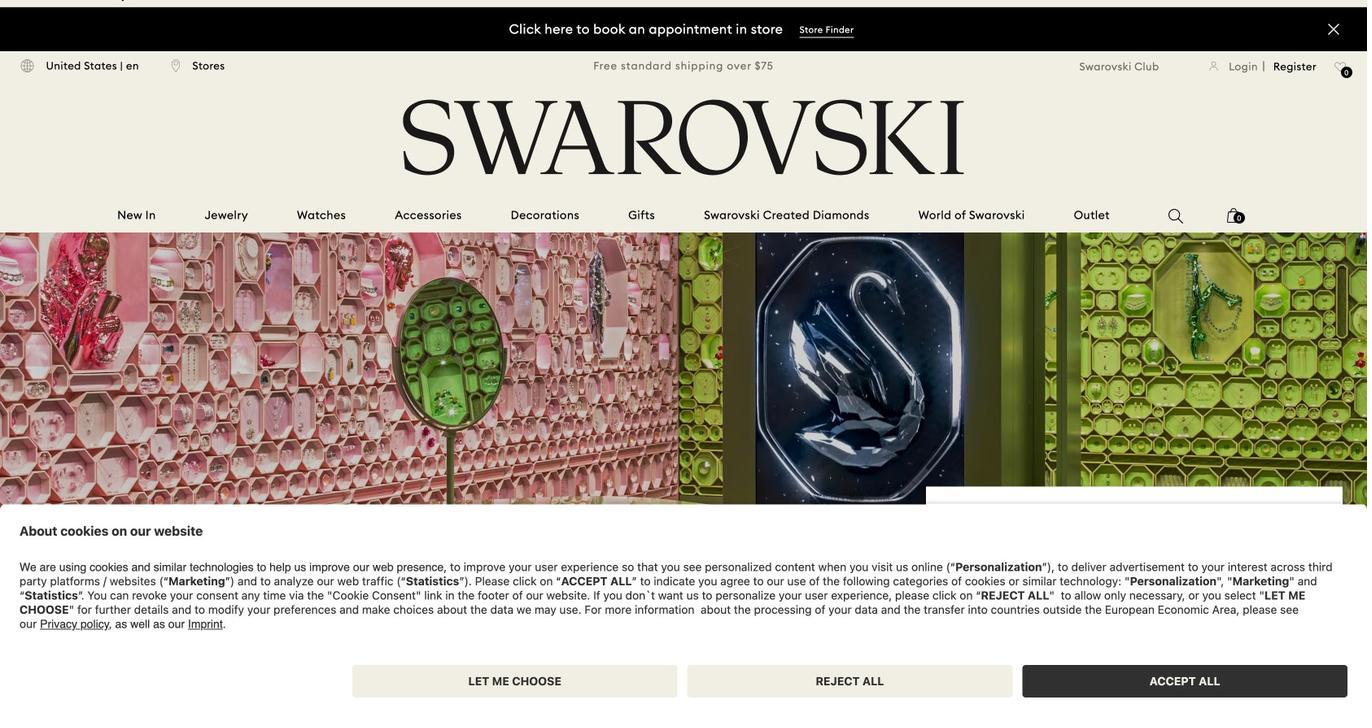 Task type: describe. For each thing, give the bounding box(es) containing it.
left-wishlist image image
[[1335, 62, 1347, 73]]

left login image
[[1210, 61, 1219, 72]]

country-selector image image
[[20, 59, 34, 73]]

cart-mobile image image
[[1227, 208, 1240, 223]]



Task type: locate. For each thing, give the bounding box(es) containing it.
swarovski image
[[398, 99, 970, 176]]

search image image
[[1169, 209, 1183, 224]]

left-locator image image
[[172, 59, 181, 73]]



Task type: vqa. For each thing, say whether or not it's contained in the screenshot.
Unavailable image
no



